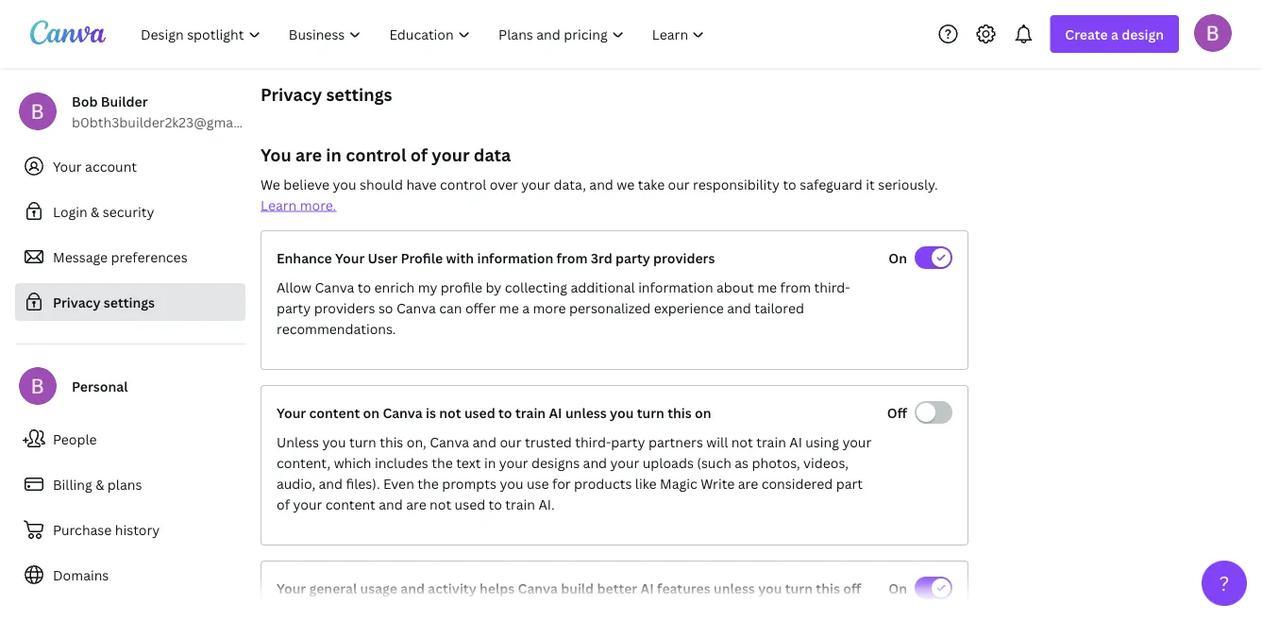Task type: locate. For each thing, give the bounding box(es) containing it.
0 vertical spatial control
[[346, 143, 407, 166]]

login & security link
[[15, 193, 246, 230]]

to right is
[[499, 404, 512, 422]]

1 vertical spatial of
[[277, 495, 290, 513]]

are
[[296, 143, 322, 166], [738, 475, 759, 493], [406, 495, 427, 513]]

so
[[379, 299, 393, 317]]

1 vertical spatial privacy settings
[[53, 293, 155, 311]]

unless
[[566, 404, 607, 422], [714, 579, 755, 597]]

videos,
[[804, 454, 849, 472]]

profile
[[441, 278, 483, 296]]

providers up experience
[[654, 249, 715, 267]]

canva inside unless you turn this on, canva and our trusted third-party partners will not train ai using your content, which includes the text in your designs and your uploads (such as photos, videos, audio, and files). even the prompts you use for products like magic write are considered part of your content and are not used to train ai.
[[430, 433, 469, 451]]

1 horizontal spatial from
[[781, 278, 811, 296]]

canva right 'allow' on the left top of page
[[315, 278, 355, 296]]

1 vertical spatial our
[[500, 433, 522, 451]]

1 horizontal spatial a
[[1112, 25, 1119, 43]]

0 vertical spatial our
[[668, 175, 690, 193]]

a inside allow canva to enrich my profile by collecting additional information about me from third- party providers so canva can offer me a more personalized experience and tailored recommendations.
[[522, 299, 530, 317]]

your
[[53, 157, 82, 175], [335, 249, 365, 267], [277, 404, 306, 422], [277, 579, 306, 597]]

0 vertical spatial information
[[477, 249, 554, 267]]

ai right better
[[641, 579, 654, 597]]

you left use
[[500, 475, 524, 493]]

party down 'allow' on the left top of page
[[277, 299, 311, 317]]

1 vertical spatial a
[[522, 299, 530, 317]]

1 vertical spatial used
[[455, 495, 486, 513]]

to down prompts
[[489, 495, 502, 513]]

1 horizontal spatial settings
[[326, 83, 392, 106]]

and inside allow canva to enrich my profile by collecting additional information about me from third- party providers so canva can offer me a more personalized experience and tailored recommendations.
[[727, 299, 752, 317]]

of inside unless you turn this on, canva and our trusted third-party partners will not train ai using your content, which includes the text in your designs and your uploads (such as photos, videos, audio, and files). even the prompts you use for products like magic write are considered part of your content and are not used to train ai.
[[277, 495, 290, 513]]

information up experience
[[639, 278, 714, 296]]

1 horizontal spatial are
[[406, 495, 427, 513]]

settings down message preferences link
[[104, 293, 155, 311]]

our right take
[[668, 175, 690, 193]]

0 vertical spatial settings
[[326, 83, 392, 106]]

1 horizontal spatial our
[[668, 175, 690, 193]]

from
[[557, 249, 588, 267], [781, 278, 811, 296]]

using
[[806, 433, 840, 451]]

your down audio,
[[293, 495, 322, 513]]

of
[[411, 143, 428, 166], [277, 495, 290, 513]]

design
[[1122, 25, 1164, 43]]

our down your content on canva is not used to train ai unless you turn this on
[[500, 433, 522, 451]]

more.
[[300, 196, 336, 214]]

privacy settings
[[261, 83, 392, 106], [53, 293, 155, 311]]

control left the over
[[440, 175, 487, 193]]

1 vertical spatial third-
[[575, 433, 611, 451]]

allow canva to enrich my profile by collecting additional information about me from third- party providers so canva can offer me a more personalized experience and tailored recommendations.
[[277, 278, 851, 338]]

1 vertical spatial party
[[277, 299, 311, 317]]

as
[[735, 454, 749, 472]]

train up trusted
[[516, 404, 546, 422]]

your
[[432, 143, 470, 166], [522, 175, 551, 193], [843, 433, 872, 451], [499, 454, 528, 472], [611, 454, 640, 472], [293, 495, 322, 513]]

content
[[309, 404, 360, 422], [326, 495, 376, 513]]

a down collecting
[[522, 299, 530, 317]]

of down audio,
[[277, 495, 290, 513]]

unless right features
[[714, 579, 755, 597]]

canva down my
[[397, 299, 436, 317]]

1 vertical spatial on
[[889, 579, 908, 597]]

train
[[516, 404, 546, 422], [757, 433, 787, 451], [506, 495, 535, 513]]

1 vertical spatial control
[[440, 175, 487, 193]]

me down the by
[[499, 299, 519, 317]]

you up 'which'
[[323, 433, 346, 451]]

our
[[668, 175, 690, 193], [500, 433, 522, 451]]

in up believe
[[326, 143, 342, 166]]

0 vertical spatial ai
[[549, 404, 562, 422]]

control
[[346, 143, 407, 166], [440, 175, 487, 193]]

party right 3rd
[[616, 249, 650, 267]]

usage
[[360, 579, 398, 597]]

providers
[[654, 249, 715, 267], [314, 299, 375, 317]]

ai for you
[[549, 404, 562, 422]]

data,
[[554, 175, 586, 193]]

text
[[456, 454, 481, 472]]

canva up text
[[430, 433, 469, 451]]

message preferences
[[53, 248, 188, 266]]

ai inside unless you turn this on, canva and our trusted third-party partners will not train ai using your content, which includes the text in your designs and your uploads (such as photos, videos, audio, and files). even the prompts you use for products like magic write are considered part of your content and are not used to train ai.
[[790, 433, 803, 451]]

me up tailored
[[758, 278, 777, 296]]

2 vertical spatial this
[[816, 579, 840, 597]]

0 horizontal spatial ai
[[549, 404, 562, 422]]

your left general
[[277, 579, 306, 597]]

0 vertical spatial &
[[91, 203, 100, 221]]

0 vertical spatial privacy
[[261, 83, 322, 106]]

1 vertical spatial train
[[757, 433, 787, 451]]

1 vertical spatial turn
[[349, 433, 377, 451]]

1 vertical spatial not
[[732, 433, 753, 451]]

1 vertical spatial this
[[380, 433, 404, 451]]

1 vertical spatial information
[[639, 278, 714, 296]]

security
[[103, 203, 154, 221]]

used right is
[[465, 404, 496, 422]]

enhance
[[277, 249, 332, 267]]

purchase
[[53, 521, 112, 539]]

this up 'includes'
[[380, 433, 404, 451]]

and left we
[[590, 175, 614, 193]]

information inside allow canva to enrich my profile by collecting additional information about me from third- party providers so canva can offer me a more personalized experience and tailored recommendations.
[[639, 278, 714, 296]]

0 vertical spatial unless
[[566, 404, 607, 422]]

your right the over
[[522, 175, 551, 193]]

1 on from the top
[[889, 249, 908, 267]]

turn up partners
[[637, 404, 665, 422]]

1 horizontal spatial information
[[639, 278, 714, 296]]

information up collecting
[[477, 249, 554, 267]]

message preferences link
[[15, 238, 246, 276]]

1 vertical spatial content
[[326, 495, 376, 513]]

bob builder b0bth3builder2k23@gmail.com
[[72, 92, 272, 131]]

your right using
[[843, 433, 872, 451]]

0 vertical spatial third-
[[815, 278, 851, 296]]

of up have
[[411, 143, 428, 166]]

0 horizontal spatial in
[[326, 143, 342, 166]]

ai
[[549, 404, 562, 422], [790, 433, 803, 451], [641, 579, 654, 597]]

your up the unless
[[277, 404, 306, 422]]

not right is
[[439, 404, 461, 422]]

0 vertical spatial privacy settings
[[261, 83, 392, 106]]

enrich
[[374, 278, 415, 296]]

and down 'which'
[[319, 475, 343, 493]]

0 horizontal spatial information
[[477, 249, 554, 267]]

in right text
[[484, 454, 496, 472]]

turn up 'which'
[[349, 433, 377, 451]]

privacy settings link
[[15, 283, 246, 321]]

to inside unless you turn this on, canva and our trusted third-party partners will not train ai using your content, which includes the text in your designs and your uploads (such as photos, videos, audio, and files). even the prompts you use for products like magic write are considered part of your content and are not used to train ai.
[[489, 495, 502, 513]]

privacy up you
[[261, 83, 322, 106]]

1 vertical spatial providers
[[314, 299, 375, 317]]

settings up the you are in control of your data
[[326, 83, 392, 106]]

b0bth3builder2k23@gmail.com
[[72, 113, 272, 131]]

better
[[597, 579, 638, 597]]

0 vertical spatial party
[[616, 249, 650, 267]]

in inside unless you turn this on, canva and our trusted third-party partners will not train ai using your content, which includes the text in your designs and your uploads (such as photos, videos, audio, and files). even the prompts you use for products like magic write are considered part of your content and are not used to train ai.
[[484, 454, 496, 472]]

me
[[758, 278, 777, 296], [499, 299, 519, 317]]

0 horizontal spatial settings
[[104, 293, 155, 311]]

content up the unless
[[309, 404, 360, 422]]

your up use
[[499, 454, 528, 472]]

0 vertical spatial of
[[411, 143, 428, 166]]

bob
[[72, 92, 98, 110]]

allow
[[277, 278, 312, 296]]

are down as
[[738, 475, 759, 493]]

the
[[432, 454, 453, 472], [418, 475, 439, 493]]

ai up trusted
[[549, 404, 562, 422]]

on
[[889, 249, 908, 267], [889, 579, 908, 597]]

we
[[261, 175, 280, 193]]

1 horizontal spatial privacy settings
[[261, 83, 392, 106]]

2 horizontal spatial are
[[738, 475, 759, 493]]

1 vertical spatial from
[[781, 278, 811, 296]]

this inside unless you turn this on, canva and our trusted third-party partners will not train ai using your content, which includes the text in your designs and your uploads (such as photos, videos, audio, and files). even the prompts you use for products like magic write are considered part of your content and are not used to train ai.
[[380, 433, 404, 451]]

0 horizontal spatial this
[[380, 433, 404, 451]]

from inside allow canva to enrich my profile by collecting additional information about me from third- party providers so canva can offer me a more personalized experience and tailored recommendations.
[[781, 278, 811, 296]]

0 vertical spatial turn
[[637, 404, 665, 422]]

2 horizontal spatial ai
[[790, 433, 803, 451]]

additional
[[571, 278, 635, 296]]

2 vertical spatial train
[[506, 495, 535, 513]]

2 vertical spatial party
[[611, 433, 646, 451]]

& left plans
[[96, 476, 104, 493]]

personal
[[72, 377, 128, 395]]

over
[[490, 175, 518, 193]]

1 vertical spatial unless
[[714, 579, 755, 597]]

your account
[[53, 157, 137, 175]]

features
[[657, 579, 711, 597]]

to left safeguard
[[783, 175, 797, 193]]

our inside unless you turn this on, canva and our trusted third-party partners will not train ai using your content, which includes the text in your designs and your uploads (such as photos, videos, audio, and files). even the prompts you use for products like magic write are considered part of your content and are not used to train ai.
[[500, 433, 522, 451]]

on down seriously.
[[889, 249, 908, 267]]

are down even
[[406, 495, 427, 513]]

1 horizontal spatial this
[[668, 404, 692, 422]]

on up 'which'
[[363, 404, 380, 422]]

turn left off
[[786, 579, 813, 597]]

not up as
[[732, 433, 753, 451]]

about
[[717, 278, 754, 296]]

third-
[[815, 278, 851, 296], [575, 433, 611, 451]]

not down prompts
[[430, 495, 452, 513]]

preferences
[[111, 248, 188, 266]]

files).
[[346, 475, 380, 493]]

can
[[439, 299, 462, 317]]

1 horizontal spatial ai
[[641, 579, 654, 597]]

unless up trusted
[[566, 404, 607, 422]]

1 vertical spatial &
[[96, 476, 104, 493]]

take
[[638, 175, 665, 193]]

from left 3rd
[[557, 249, 588, 267]]

this left off
[[816, 579, 840, 597]]

0 horizontal spatial privacy
[[53, 293, 101, 311]]

used down prompts
[[455, 495, 486, 513]]

privacy down message
[[53, 293, 101, 311]]

from up tailored
[[781, 278, 811, 296]]

seriously.
[[878, 175, 938, 193]]

ai left using
[[790, 433, 803, 451]]

your left account
[[53, 157, 82, 175]]

2 vertical spatial are
[[406, 495, 427, 513]]

1 on from the left
[[363, 404, 380, 422]]

2 horizontal spatial this
[[816, 579, 840, 597]]

unless
[[277, 433, 319, 451]]

you
[[261, 143, 292, 166]]

train left "ai."
[[506, 495, 535, 513]]

1 horizontal spatial third-
[[815, 278, 851, 296]]

a
[[1112, 25, 1119, 43], [522, 299, 530, 317]]

history
[[115, 521, 160, 539]]

2 vertical spatial ai
[[641, 579, 654, 597]]

0 vertical spatial this
[[668, 404, 692, 422]]

ai for unless
[[641, 579, 654, 597]]

1 vertical spatial in
[[484, 454, 496, 472]]

0 horizontal spatial turn
[[349, 433, 377, 451]]

not
[[439, 404, 461, 422], [732, 433, 753, 451], [430, 495, 452, 513]]

your left user
[[335, 249, 365, 267]]

1 horizontal spatial providers
[[654, 249, 715, 267]]

2 on from the left
[[695, 404, 712, 422]]

party up "uploads"
[[611, 433, 646, 451]]

0 horizontal spatial of
[[277, 495, 290, 513]]

privacy settings down message preferences
[[53, 293, 155, 311]]

on right off
[[889, 579, 908, 597]]

1 vertical spatial me
[[499, 299, 519, 317]]

a left design
[[1112, 25, 1119, 43]]

content inside unless you turn this on, canva and our trusted third-party partners will not train ai using your content, which includes the text in your designs and your uploads (such as photos, videos, audio, and files). even the prompts you use for products like magic write are considered part of your content and are not used to train ai.
[[326, 495, 376, 513]]

photos,
[[752, 454, 801, 472]]

to inside we believe you should have control over your data, and we take our responsibility to safeguard it seriously. learn more.
[[783, 175, 797, 193]]

privacy settings up you
[[261, 83, 392, 106]]

providers up 'recommendations.'
[[314, 299, 375, 317]]

0 horizontal spatial privacy settings
[[53, 293, 155, 311]]

content down files).
[[326, 495, 376, 513]]

& right login at the left of the page
[[91, 203, 100, 221]]

0 horizontal spatial a
[[522, 299, 530, 317]]

data
[[474, 143, 511, 166]]

the right even
[[418, 475, 439, 493]]

1 vertical spatial privacy
[[53, 293, 101, 311]]

2 vertical spatial turn
[[786, 579, 813, 597]]

1 horizontal spatial control
[[440, 175, 487, 193]]

0 horizontal spatial me
[[499, 299, 519, 317]]

and right usage
[[401, 579, 425, 597]]

and up products
[[583, 454, 607, 472]]

0 vertical spatial on
[[889, 249, 908, 267]]

domains
[[53, 566, 109, 584]]

this up partners
[[668, 404, 692, 422]]

train up 'photos,'
[[757, 433, 787, 451]]

to left enrich
[[358, 278, 371, 296]]

1 vertical spatial settings
[[104, 293, 155, 311]]

0 horizontal spatial our
[[500, 433, 522, 451]]

have
[[406, 175, 437, 193]]

1 horizontal spatial in
[[484, 454, 496, 472]]

0 horizontal spatial on
[[363, 404, 380, 422]]

information
[[477, 249, 554, 267], [639, 278, 714, 296]]

&
[[91, 203, 100, 221], [96, 476, 104, 493]]

you
[[333, 175, 357, 193], [610, 404, 634, 422], [323, 433, 346, 451], [500, 475, 524, 493], [758, 579, 782, 597]]

0 vertical spatial a
[[1112, 25, 1119, 43]]

0 horizontal spatial third-
[[575, 433, 611, 451]]

are up believe
[[296, 143, 322, 166]]

0 horizontal spatial are
[[296, 143, 322, 166]]

1 vertical spatial ai
[[790, 433, 803, 451]]

0 horizontal spatial providers
[[314, 299, 375, 317]]

will
[[707, 433, 728, 451]]

turn inside unless you turn this on, canva and our trusted third-party partners will not train ai using your content, which includes the text in your designs and your uploads (such as photos, videos, audio, and files). even the prompts you use for products like magic write are considered part of your content and are not used to train ai.
[[349, 433, 377, 451]]

write
[[701, 475, 735, 493]]

privacy inside privacy settings "link"
[[53, 293, 101, 311]]

and down about
[[727, 299, 752, 317]]

0 horizontal spatial from
[[557, 249, 588, 267]]

1 vertical spatial are
[[738, 475, 759, 493]]

you up more.
[[333, 175, 357, 193]]

third- inside allow canva to enrich my profile by collecting additional information about me from third- party providers so canva can offer me a more personalized experience and tailored recommendations.
[[815, 278, 851, 296]]

the left text
[[432, 454, 453, 472]]

control up 'should'
[[346, 143, 407, 166]]

1 horizontal spatial on
[[695, 404, 712, 422]]

2 horizontal spatial turn
[[786, 579, 813, 597]]

billing & plans link
[[15, 466, 246, 503]]

designs
[[532, 454, 580, 472]]

on up will
[[695, 404, 712, 422]]

message
[[53, 248, 108, 266]]



Task type: vqa. For each thing, say whether or not it's contained in the screenshot.
bottom not
yes



Task type: describe. For each thing, give the bounding box(es) containing it.
your content on canva is not used to train ai unless you turn this on
[[277, 404, 712, 422]]

login
[[53, 203, 88, 221]]

content,
[[277, 454, 331, 472]]

we believe you should have control over your data, and we take our responsibility to safeguard it seriously. learn more.
[[261, 175, 938, 214]]

(such
[[697, 454, 732, 472]]

1 horizontal spatial me
[[758, 278, 777, 296]]

products
[[574, 475, 632, 493]]

create
[[1066, 25, 1108, 43]]

use
[[527, 475, 549, 493]]

2 vertical spatial not
[[430, 495, 452, 513]]

off
[[844, 579, 862, 597]]

my
[[418, 278, 438, 296]]

enhance your user profile with information from 3rd party providers
[[277, 249, 715, 267]]

domains link
[[15, 556, 246, 594]]

your account link
[[15, 147, 246, 185]]

0 vertical spatial in
[[326, 143, 342, 166]]

1 vertical spatial the
[[418, 475, 439, 493]]

plans
[[108, 476, 142, 493]]

0 vertical spatial from
[[557, 249, 588, 267]]

responsibility
[[693, 175, 780, 193]]

providers inside allow canva to enrich my profile by collecting additional information about me from third- party providers so canva can offer me a more personalized experience and tailored recommendations.
[[314, 299, 375, 317]]

prompts
[[442, 475, 497, 493]]

party inside allow canva to enrich my profile by collecting additional information about me from third- party providers so canva can offer me a more personalized experience and tailored recommendations.
[[277, 299, 311, 317]]

0 vertical spatial providers
[[654, 249, 715, 267]]

your up have
[[432, 143, 470, 166]]

ai.
[[539, 495, 555, 513]]

user
[[368, 249, 398, 267]]

1 horizontal spatial turn
[[637, 404, 665, 422]]

your up "like"
[[611, 454, 640, 472]]

your inside we believe you should have control over your data, and we take our responsibility to safeguard it seriously. learn more.
[[522, 175, 551, 193]]

? button
[[1202, 561, 1248, 606]]

0 horizontal spatial unless
[[566, 404, 607, 422]]

safeguard
[[800, 175, 863, 193]]

by
[[486, 278, 502, 296]]

0 vertical spatial train
[[516, 404, 546, 422]]

our inside we believe you should have control over your data, and we take our responsibility to safeguard it seriously. learn more.
[[668, 175, 690, 193]]

like
[[635, 475, 657, 493]]

with
[[446, 249, 474, 267]]

more
[[533, 299, 566, 317]]

0 vertical spatial the
[[432, 454, 453, 472]]

activity
[[428, 579, 477, 597]]

trusted
[[525, 433, 572, 451]]

settings inside "link"
[[104, 293, 155, 311]]

people link
[[15, 420, 246, 458]]

control inside we believe you should have control over your data, and we take our responsibility to safeguard it seriously. learn more.
[[440, 175, 487, 193]]

uploads
[[643, 454, 694, 472]]

0 vertical spatial are
[[296, 143, 322, 166]]

bob builder image
[[1195, 14, 1232, 52]]

offer
[[465, 299, 496, 317]]

experience
[[654, 299, 724, 317]]

0 horizontal spatial control
[[346, 143, 407, 166]]

audio,
[[277, 475, 316, 493]]

1 horizontal spatial of
[[411, 143, 428, 166]]

off
[[888, 404, 908, 422]]

1 horizontal spatial unless
[[714, 579, 755, 597]]

learn more. link
[[261, 196, 336, 214]]

includes
[[375, 454, 429, 472]]

0 vertical spatial not
[[439, 404, 461, 422]]

used inside unless you turn this on, canva and our trusted third-party partners will not train ai using your content, which includes the text in your designs and your uploads (such as photos, videos, audio, and files). even the prompts you use for products like magic write are considered part of your content and are not used to train ai.
[[455, 495, 486, 513]]

3rd
[[591, 249, 613, 267]]

canva left is
[[383, 404, 423, 422]]

2 on from the top
[[889, 579, 908, 597]]

you inside we believe you should have control over your data, and we take our responsibility to safeguard it seriously. learn more.
[[333, 175, 357, 193]]

we
[[617, 175, 635, 193]]

to inside allow canva to enrich my profile by collecting additional information about me from third- party providers so canva can offer me a more personalized experience and tailored recommendations.
[[358, 278, 371, 296]]

& for billing
[[96, 476, 104, 493]]

billing & plans
[[53, 476, 142, 493]]

your general usage and activity helps canva build better ai features unless you turn this off
[[277, 579, 862, 597]]

should
[[360, 175, 403, 193]]

and down even
[[379, 495, 403, 513]]

it
[[866, 175, 875, 193]]

magic
[[660, 475, 698, 493]]

profile
[[401, 249, 443, 267]]

and up text
[[473, 433, 497, 451]]

builder
[[101, 92, 148, 110]]

canva left "build"
[[518, 579, 558, 597]]

purchase history
[[53, 521, 160, 539]]

general
[[309, 579, 357, 597]]

1 horizontal spatial privacy
[[261, 83, 322, 106]]

you up products
[[610, 404, 634, 422]]

billing
[[53, 476, 92, 493]]

build
[[561, 579, 594, 597]]

on,
[[407, 433, 427, 451]]

collecting
[[505, 278, 568, 296]]

and inside we believe you should have control over your data, and we take our responsibility to safeguard it seriously. learn more.
[[590, 175, 614, 193]]

0 vertical spatial used
[[465, 404, 496, 422]]

party inside unless you turn this on, canva and our trusted third-party partners will not train ai using your content, which includes the text in your designs and your uploads (such as photos, videos, audio, and files). even the prompts you use for products like magic write are considered part of your content and are not used to train ai.
[[611, 433, 646, 451]]

tailored
[[755, 299, 805, 317]]

part
[[836, 475, 863, 493]]

recommendations.
[[277, 320, 396, 338]]

you are in control of your data
[[261, 143, 511, 166]]

create a design
[[1066, 25, 1164, 43]]

third- inside unless you turn this on, canva and our trusted third-party partners will not train ai using your content, which includes the text in your designs and your uploads (such as photos, videos, audio, and files). even the prompts you use for products like magic write are considered part of your content and are not used to train ai.
[[575, 433, 611, 451]]

helps
[[480, 579, 515, 597]]

personalized
[[569, 299, 651, 317]]

which
[[334, 454, 372, 472]]

purchase history link
[[15, 511, 246, 549]]

even
[[383, 475, 414, 493]]

0 vertical spatial content
[[309, 404, 360, 422]]

your for account
[[53, 157, 82, 175]]

a inside dropdown button
[[1112, 25, 1119, 43]]

unless you turn this on, canva and our trusted third-party partners will not train ai using your content, which includes the text in your designs and your uploads (such as photos, videos, audio, and files). even the prompts you use for products like magic write are considered part of your content and are not used to train ai.
[[277, 433, 872, 513]]

your for general
[[277, 579, 306, 597]]

believe
[[284, 175, 330, 193]]

top level navigation element
[[128, 15, 721, 53]]

your for content
[[277, 404, 306, 422]]

learn
[[261, 196, 297, 214]]

& for login
[[91, 203, 100, 221]]

privacy settings inside "link"
[[53, 293, 155, 311]]

you left off
[[758, 579, 782, 597]]

account
[[85, 157, 137, 175]]

considered
[[762, 475, 833, 493]]



